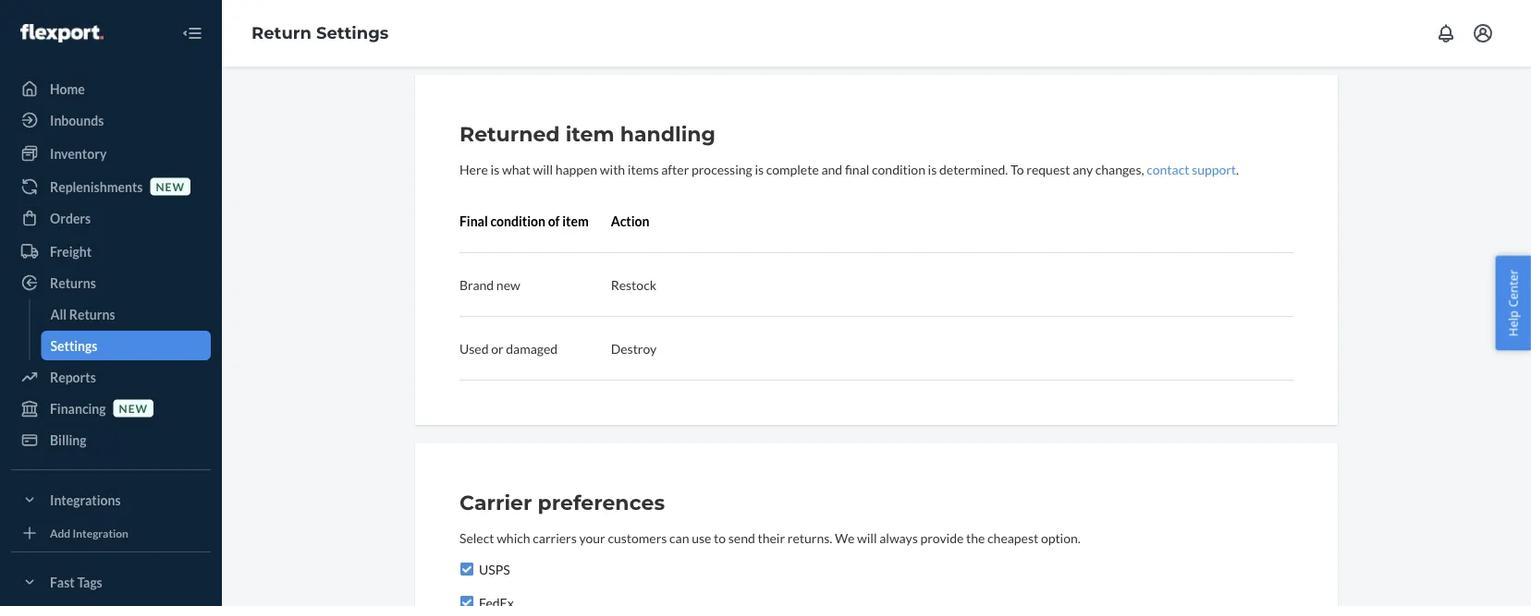 Task type: locate. For each thing, give the bounding box(es) containing it.
1 horizontal spatial settings
[[316, 23, 389, 43]]

customers
[[608, 530, 667, 546]]

2 horizontal spatial new
[[496, 277, 520, 293]]

which
[[497, 530, 530, 546]]

cheapest
[[987, 530, 1038, 546]]

new right brand
[[496, 277, 520, 293]]

help
[[1505, 311, 1521, 337]]

0 vertical spatial check square image
[[460, 562, 474, 577]]

condition left the of
[[490, 213, 545, 229]]

0 vertical spatial condition
[[872, 161, 925, 177]]

carrier
[[460, 490, 532, 515]]

1 vertical spatial returns
[[69, 306, 115, 322]]

home link
[[11, 74, 211, 104]]

new up orders link
[[156, 180, 185, 193]]

returns down 'freight'
[[50, 275, 96, 291]]

2 check square image from the top
[[460, 595, 474, 607]]

contact
[[1147, 161, 1189, 177]]

changes,
[[1095, 161, 1144, 177]]

will
[[533, 161, 553, 177], [857, 530, 877, 546]]

1 horizontal spatial is
[[755, 161, 764, 177]]

0 vertical spatial item
[[566, 122, 614, 147]]

final
[[845, 161, 869, 177]]

preferences
[[538, 490, 665, 515]]

use
[[692, 530, 711, 546]]

0 horizontal spatial new
[[119, 402, 148, 415]]

financing
[[50, 401, 106, 417]]

1 horizontal spatial new
[[156, 180, 185, 193]]

option.
[[1041, 530, 1081, 546]]

0 horizontal spatial settings
[[50, 338, 97, 354]]

is
[[491, 161, 500, 177], [755, 161, 764, 177], [928, 161, 937, 177]]

add integration
[[50, 526, 128, 540]]

always
[[879, 530, 918, 546]]

tags
[[77, 575, 102, 590]]

reports link
[[11, 362, 211, 392]]

inventory link
[[11, 139, 211, 168]]

is left complete
[[755, 161, 764, 177]]

will right what
[[533, 161, 553, 177]]

0 vertical spatial settings
[[316, 23, 389, 43]]

check square image
[[460, 562, 474, 577], [460, 595, 474, 607]]

can
[[669, 530, 689, 546]]

determined.
[[939, 161, 1008, 177]]

integrations
[[50, 492, 121, 508]]

after
[[661, 161, 689, 177]]

brand
[[460, 277, 494, 293]]

new
[[156, 180, 185, 193], [496, 277, 520, 293], [119, 402, 148, 415]]

1 vertical spatial check square image
[[460, 595, 474, 607]]

reports
[[50, 369, 96, 385]]

item right the of
[[562, 213, 589, 229]]

fast tags button
[[11, 568, 211, 597]]

help center
[[1505, 270, 1521, 337]]

condition right final
[[872, 161, 925, 177]]

carrier preferences
[[460, 490, 665, 515]]

returns right all
[[69, 306, 115, 322]]

settings right return
[[316, 23, 389, 43]]

return settings
[[251, 23, 389, 43]]

support
[[1192, 161, 1236, 177]]

new for financing
[[119, 402, 148, 415]]

0 vertical spatial new
[[156, 180, 185, 193]]

0 vertical spatial will
[[533, 161, 553, 177]]

billing
[[50, 432, 86, 448]]

1 vertical spatial condition
[[490, 213, 545, 229]]

returns.
[[788, 530, 832, 546]]

all returns link
[[41, 300, 211, 329]]

settings link
[[41, 331, 211, 361]]

1 horizontal spatial will
[[857, 530, 877, 546]]

2 horizontal spatial is
[[928, 161, 937, 177]]

1 horizontal spatial condition
[[872, 161, 925, 177]]

restock
[[611, 277, 656, 293]]

inbounds link
[[11, 105, 211, 135]]

returns
[[50, 275, 96, 291], [69, 306, 115, 322]]

replenishments
[[50, 179, 143, 195]]

action
[[611, 213, 649, 229]]

and
[[821, 161, 842, 177]]

item
[[566, 122, 614, 147], [562, 213, 589, 229]]

freight
[[50, 244, 92, 259]]

settings
[[316, 23, 389, 43], [50, 338, 97, 354]]

0 horizontal spatial is
[[491, 161, 500, 177]]

condition
[[872, 161, 925, 177], [490, 213, 545, 229]]

item up 'happen'
[[566, 122, 614, 147]]

is left determined.
[[928, 161, 937, 177]]

to
[[714, 530, 726, 546]]

3 is from the left
[[928, 161, 937, 177]]

new down reports link
[[119, 402, 148, 415]]

will right the we
[[857, 530, 877, 546]]

returned
[[460, 122, 560, 147]]

0 horizontal spatial will
[[533, 161, 553, 177]]

center
[[1505, 270, 1521, 308]]

is left what
[[491, 161, 500, 177]]

2 vertical spatial new
[[119, 402, 148, 415]]

settings up reports
[[50, 338, 97, 354]]

orders
[[50, 210, 91, 226]]

all
[[50, 306, 67, 322]]

items
[[628, 161, 659, 177]]

add
[[50, 526, 70, 540]]

open account menu image
[[1472, 22, 1494, 44]]



Task type: describe. For each thing, give the bounding box(es) containing it.
returned item handling
[[460, 122, 716, 147]]

to
[[1011, 161, 1024, 177]]

happen
[[555, 161, 597, 177]]

carriers
[[533, 530, 577, 546]]

.
[[1236, 161, 1239, 177]]

open notifications image
[[1435, 22, 1457, 44]]

with
[[600, 161, 625, 177]]

handling
[[620, 122, 716, 147]]

select
[[460, 530, 494, 546]]

0 horizontal spatial condition
[[490, 213, 545, 229]]

orders link
[[11, 203, 211, 233]]

used or damaged
[[460, 341, 558, 356]]

return
[[251, 23, 311, 43]]

help center button
[[1495, 256, 1531, 351]]

the
[[966, 530, 985, 546]]

1 check square image from the top
[[460, 562, 474, 577]]

here
[[460, 161, 488, 177]]

home
[[50, 81, 85, 97]]

0 vertical spatial returns
[[50, 275, 96, 291]]

fast
[[50, 575, 75, 590]]

return settings link
[[251, 23, 389, 43]]

close navigation image
[[181, 22, 203, 44]]

final condition of item
[[460, 213, 589, 229]]

final
[[460, 213, 488, 229]]

add integration link
[[11, 522, 211, 545]]

damaged
[[506, 341, 558, 356]]

complete
[[766, 161, 819, 177]]

integrations button
[[11, 485, 211, 515]]

used
[[460, 341, 489, 356]]

1 vertical spatial settings
[[50, 338, 97, 354]]

new for replenishments
[[156, 180, 185, 193]]

1 vertical spatial new
[[496, 277, 520, 293]]

your
[[579, 530, 605, 546]]

we
[[835, 530, 855, 546]]

integration
[[73, 526, 128, 540]]

their
[[758, 530, 785, 546]]

2 is from the left
[[755, 161, 764, 177]]

billing link
[[11, 425, 211, 455]]

what
[[502, 161, 531, 177]]

contact support link
[[1147, 161, 1236, 177]]

provide
[[920, 530, 964, 546]]

destroy
[[611, 341, 657, 356]]

send
[[728, 530, 755, 546]]

inventory
[[50, 146, 107, 161]]

1 is from the left
[[491, 161, 500, 177]]

any
[[1073, 161, 1093, 177]]

returns link
[[11, 268, 211, 298]]

1 vertical spatial will
[[857, 530, 877, 546]]

select which carriers your customers can use to send their returns. we will always provide the cheapest option.
[[460, 530, 1081, 546]]

inbounds
[[50, 112, 104, 128]]

freight link
[[11, 237, 211, 266]]

flexport logo image
[[20, 24, 103, 43]]

brand new
[[460, 277, 520, 293]]

all returns
[[50, 306, 115, 322]]

here is what will happen with items after processing is complete and final condition is determined. to request any changes, contact support .
[[460, 161, 1239, 177]]

1 vertical spatial item
[[562, 213, 589, 229]]

fast tags
[[50, 575, 102, 590]]

request
[[1027, 161, 1070, 177]]

processing
[[692, 161, 752, 177]]

or
[[491, 341, 504, 356]]

of
[[548, 213, 560, 229]]



Task type: vqa. For each thing, say whether or not it's contained in the screenshot.
Close Navigation "icon"
yes



